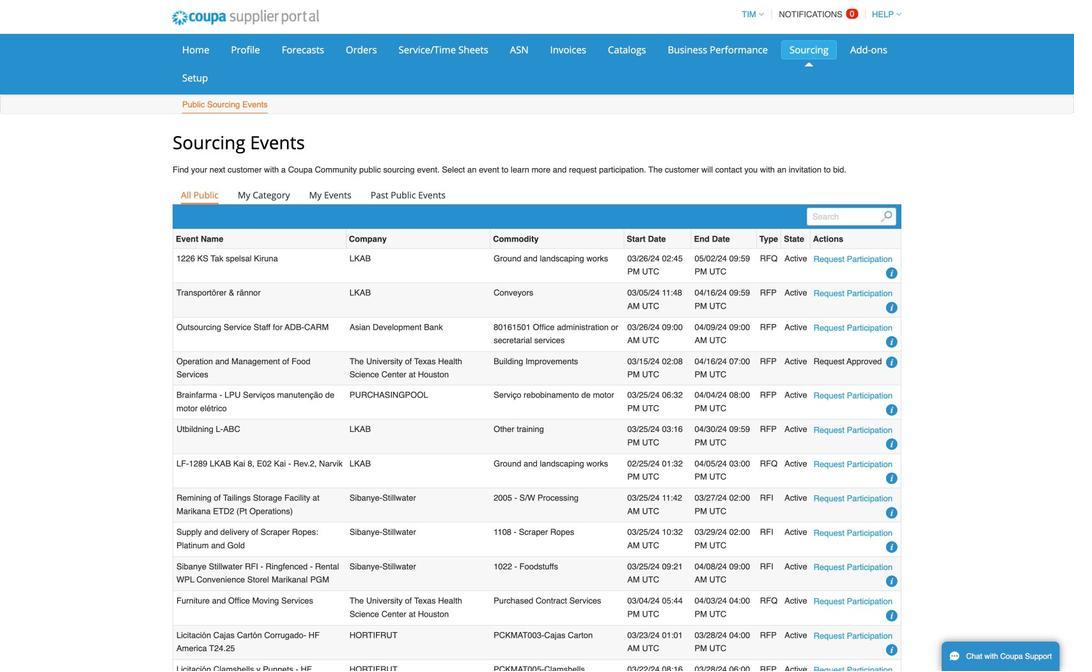 Task type: vqa. For each thing, say whether or not it's contained in the screenshot.
NAVIGATION
yes



Task type: locate. For each thing, give the bounding box(es) containing it.
navigation
[[737, 2, 902, 27]]

search image
[[881, 211, 893, 223]]

tab list
[[173, 186, 902, 204]]

Search text field
[[807, 208, 897, 226]]



Task type: describe. For each thing, give the bounding box(es) containing it.
coupa supplier portal image
[[163, 2, 328, 34]]



